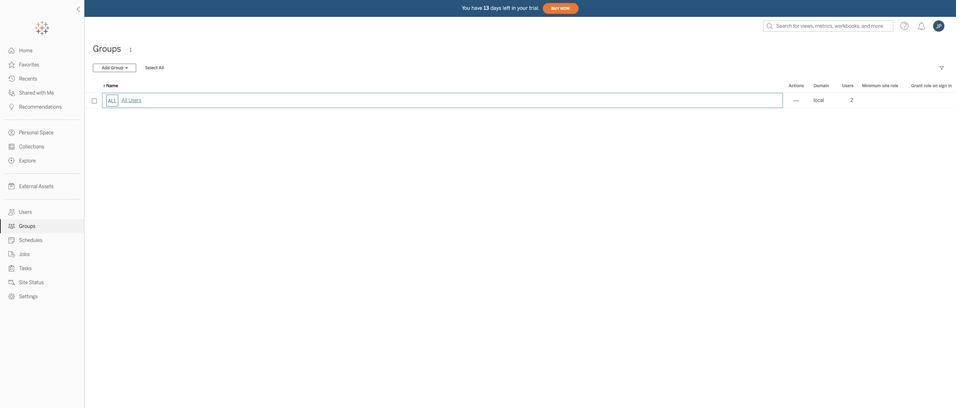 Task type: vqa. For each thing, say whether or not it's contained in the screenshot.
the Search for views, workbooks, and more text field
no



Task type: describe. For each thing, give the bounding box(es) containing it.
explore
[[19, 158, 36, 164]]

by text only_f5he34f image for settings
[[8, 293, 15, 300]]

2 cell from the left
[[905, 93, 956, 108]]

you have 13 days left in your trial.
[[462, 5, 540, 11]]

sign
[[939, 83, 947, 88]]

personal
[[19, 130, 38, 136]]

navigation panel element
[[0, 21, 84, 304]]

favorites link
[[0, 58, 84, 72]]

domain
[[814, 83, 829, 88]]

buy
[[551, 6, 559, 11]]

add group button
[[93, 64, 136, 72]]

days
[[490, 5, 501, 11]]

external
[[19, 184, 38, 190]]

all inside button
[[159, 65, 164, 70]]

add
[[102, 65, 110, 70]]

groups link
[[0, 219, 84, 233]]

site
[[19, 280, 28, 286]]

actions
[[789, 83, 804, 88]]

site status link
[[0, 276, 84, 290]]

users inside "link"
[[19, 209, 32, 215]]

0 vertical spatial users
[[842, 83, 854, 88]]

all inside "row"
[[122, 97, 127, 103]]

in inside grid
[[948, 83, 952, 88]]

by text only_f5he34f image for groups
[[8, 223, 15, 229]]

site
[[882, 83, 890, 88]]

row containing all users
[[84, 93, 956, 108]]

recommendations link
[[0, 100, 84, 114]]

grid containing all users
[[84, 80, 956, 408]]

minimum site role
[[862, 83, 898, 88]]

tasks
[[19, 266, 32, 272]]

shared with me
[[19, 90, 54, 96]]

name
[[106, 83, 118, 88]]

grant role on sign in
[[911, 83, 952, 88]]

you
[[462, 5, 470, 11]]

users inside "row"
[[129, 97, 142, 103]]

collections
[[19, 144, 44, 150]]

by text only_f5he34f image for collections
[[8, 144, 15, 150]]

grant
[[911, 83, 923, 88]]

by text only_f5he34f image for site status
[[8, 279, 15, 286]]

select all button
[[140, 64, 169, 72]]

explore link
[[0, 154, 84, 168]]

me
[[47, 90, 54, 96]]

external assets link
[[0, 179, 84, 194]]

2
[[850, 97, 853, 103]]

personal space link
[[0, 126, 84, 140]]

select
[[145, 65, 158, 70]]

by text only_f5he34f image for users
[[8, 209, 15, 215]]

jobs link
[[0, 247, 84, 261]]

buy now button
[[542, 3, 579, 14]]

by text only_f5he34f image for favorites
[[8, 62, 15, 68]]

by text only_f5he34f image for recents
[[8, 76, 15, 82]]

minimum
[[862, 83, 881, 88]]



Task type: locate. For each thing, give the bounding box(es) containing it.
0 horizontal spatial role
[[891, 83, 898, 88]]

assets
[[38, 184, 54, 190]]

by text only_f5he34f image inside settings link
[[8, 293, 15, 300]]

main navigation. press the up and down arrow keys to access links. element
[[0, 44, 84, 304]]

tasks link
[[0, 261, 84, 276]]

3 by text only_f5he34f image from the top
[[8, 209, 15, 215]]

site status
[[19, 280, 44, 286]]

by text only_f5he34f image inside personal space link
[[8, 129, 15, 136]]

settings link
[[0, 290, 84, 304]]

2 by text only_f5he34f image from the top
[[8, 76, 15, 82]]

all users
[[122, 97, 142, 103]]

by text only_f5he34f image
[[8, 62, 15, 68], [8, 158, 15, 164], [8, 209, 15, 215], [8, 251, 15, 258], [8, 265, 15, 272], [8, 279, 15, 286]]

group
[[111, 65, 123, 70]]

by text only_f5he34f image for explore
[[8, 158, 15, 164]]

favorites
[[19, 62, 39, 68]]

select all
[[145, 65, 164, 70]]

by text only_f5he34f image for shared with me
[[8, 90, 15, 96]]

shared with me link
[[0, 86, 84, 100]]

0 horizontal spatial groups
[[19, 223, 35, 229]]

0 vertical spatial all
[[159, 65, 164, 70]]

on
[[933, 83, 938, 88]]

settings
[[19, 294, 38, 300]]

1 horizontal spatial groups
[[93, 44, 121, 54]]

0 vertical spatial in
[[512, 5, 516, 11]]

buy now
[[551, 6, 570, 11]]

1 horizontal spatial in
[[948, 83, 952, 88]]

by text only_f5he34f image left recommendations
[[8, 104, 15, 110]]

in right "sign"
[[948, 83, 952, 88]]

2 vertical spatial users
[[19, 209, 32, 215]]

1 vertical spatial all
[[122, 97, 127, 103]]

trial.
[[529, 5, 540, 11]]

3 by text only_f5he34f image from the top
[[8, 90, 15, 96]]

0 horizontal spatial all
[[122, 97, 127, 103]]

users link
[[0, 205, 84, 219]]

by text only_f5he34f image inside shared with me 'link'
[[8, 90, 15, 96]]

by text only_f5he34f image inside explore link
[[8, 158, 15, 164]]

role left on
[[924, 83, 931, 88]]

groups up add
[[93, 44, 121, 54]]

left
[[503, 5, 510, 11]]

by text only_f5he34f image up groups link
[[8, 209, 15, 215]]

with
[[36, 90, 46, 96]]

groups inside groups link
[[19, 223, 35, 229]]

by text only_f5he34f image inside site status link
[[8, 279, 15, 286]]

by text only_f5he34f image inside users "link"
[[8, 209, 15, 215]]

7 by text only_f5he34f image from the top
[[8, 183, 15, 190]]

users
[[842, 83, 854, 88], [129, 97, 142, 103], [19, 209, 32, 215]]

row
[[84, 93, 956, 108]]

by text only_f5he34f image left external
[[8, 183, 15, 190]]

by text only_f5he34f image for schedules
[[8, 237, 15, 243]]

0 horizontal spatial users
[[19, 209, 32, 215]]

your
[[517, 5, 528, 11]]

1 horizontal spatial all
[[159, 65, 164, 70]]

by text only_f5he34f image inside schedules link
[[8, 237, 15, 243]]

schedules link
[[0, 233, 84, 247]]

1 vertical spatial users
[[129, 97, 142, 103]]

home
[[19, 48, 33, 54]]

10 by text only_f5he34f image from the top
[[8, 293, 15, 300]]

1 by text only_f5he34f image from the top
[[8, 62, 15, 68]]

schedules
[[19, 238, 42, 243]]

all users link
[[122, 93, 142, 108]]

by text only_f5he34f image for tasks
[[8, 265, 15, 272]]

by text only_f5he34f image inside collections link
[[8, 144, 15, 150]]

2 role from the left
[[924, 83, 931, 88]]

have
[[471, 5, 482, 11]]

by text only_f5he34f image down users "link"
[[8, 223, 15, 229]]

recommendations
[[19, 104, 62, 110]]

cell
[[858, 93, 905, 108], [905, 93, 956, 108]]

by text only_f5he34f image for external assets
[[8, 183, 15, 190]]

grid
[[84, 80, 956, 408]]

in
[[512, 5, 516, 11], [948, 83, 952, 88]]

Search for views, metrics, workbooks, and more text field
[[763, 20, 893, 32]]

all right select
[[159, 65, 164, 70]]

by text only_f5he34f image inside tasks link
[[8, 265, 15, 272]]

by text only_f5he34f image left recents at the left top of the page
[[8, 76, 15, 82]]

8 by text only_f5he34f image from the top
[[8, 223, 15, 229]]

2 by text only_f5he34f image from the top
[[8, 158, 15, 164]]

1 vertical spatial groups
[[19, 223, 35, 229]]

6 by text only_f5he34f image from the top
[[8, 279, 15, 286]]

groups up schedules
[[19, 223, 35, 229]]

by text only_f5he34f image for recommendations
[[8, 104, 15, 110]]

1 by text only_f5he34f image from the top
[[8, 48, 15, 54]]

cell down minimum site role
[[858, 93, 905, 108]]

9 by text only_f5he34f image from the top
[[8, 237, 15, 243]]

recents link
[[0, 72, 84, 86]]

space
[[40, 130, 54, 136]]

by text only_f5he34f image left jobs
[[8, 251, 15, 258]]

5 by text only_f5he34f image from the top
[[8, 265, 15, 272]]

by text only_f5he34f image inside groups link
[[8, 223, 15, 229]]

by text only_f5he34f image
[[8, 48, 15, 54], [8, 76, 15, 82], [8, 90, 15, 96], [8, 104, 15, 110], [8, 129, 15, 136], [8, 144, 15, 150], [8, 183, 15, 190], [8, 223, 15, 229], [8, 237, 15, 243], [8, 293, 15, 300]]

by text only_f5he34f image inside home link
[[8, 48, 15, 54]]

1 cell from the left
[[858, 93, 905, 108]]

recents
[[19, 76, 37, 82]]

by text only_f5he34f image for jobs
[[8, 251, 15, 258]]

0 vertical spatial groups
[[93, 44, 121, 54]]

by text only_f5he34f image for home
[[8, 48, 15, 54]]

personal space
[[19, 130, 54, 136]]

jobs
[[19, 252, 30, 258]]

role
[[891, 83, 898, 88], [924, 83, 931, 88]]

1 horizontal spatial users
[[129, 97, 142, 103]]

by text only_f5he34f image left explore
[[8, 158, 15, 164]]

all
[[159, 65, 164, 70], [122, 97, 127, 103]]

by text only_f5he34f image left settings on the bottom left of the page
[[8, 293, 15, 300]]

by text only_f5he34f image left personal
[[8, 129, 15, 136]]

13
[[484, 5, 489, 11]]

by text only_f5he34f image inside favorites link
[[8, 62, 15, 68]]

home link
[[0, 44, 84, 58]]

by text only_f5he34f image left home
[[8, 48, 15, 54]]

groups
[[93, 44, 121, 54], [19, 223, 35, 229]]

6 by text only_f5he34f image from the top
[[8, 144, 15, 150]]

by text only_f5he34f image inside 'jobs' link
[[8, 251, 15, 258]]

by text only_f5he34f image inside recents link
[[8, 76, 15, 82]]

cell down grant role on sign in
[[905, 93, 956, 108]]

collections link
[[0, 140, 84, 154]]

by text only_f5he34f image for personal space
[[8, 129, 15, 136]]

by text only_f5he34f image left collections
[[8, 144, 15, 150]]

by text only_f5he34f image left favorites
[[8, 62, 15, 68]]

by text only_f5he34f image inside recommendations link
[[8, 104, 15, 110]]

status
[[29, 280, 44, 286]]

by text only_f5he34f image left schedules
[[8, 237, 15, 243]]

all down the 'group'
[[122, 97, 127, 103]]

in right left
[[512, 5, 516, 11]]

external assets
[[19, 184, 54, 190]]

now
[[560, 6, 570, 11]]

4 by text only_f5he34f image from the top
[[8, 251, 15, 258]]

0 horizontal spatial in
[[512, 5, 516, 11]]

1 horizontal spatial role
[[924, 83, 931, 88]]

shared
[[19, 90, 35, 96]]

1
[[130, 47, 132, 53]]

by text only_f5he34f image inside external assets link
[[8, 183, 15, 190]]

1 role from the left
[[891, 83, 898, 88]]

role right site
[[891, 83, 898, 88]]

4 by text only_f5he34f image from the top
[[8, 104, 15, 110]]

by text only_f5he34f image left "shared"
[[8, 90, 15, 96]]

5 by text only_f5he34f image from the top
[[8, 129, 15, 136]]

1 vertical spatial in
[[948, 83, 952, 88]]

2 horizontal spatial users
[[842, 83, 854, 88]]

by text only_f5he34f image left 'site'
[[8, 279, 15, 286]]

add group
[[102, 65, 123, 70]]

local
[[814, 97, 824, 103]]

by text only_f5he34f image left "tasks"
[[8, 265, 15, 272]]



